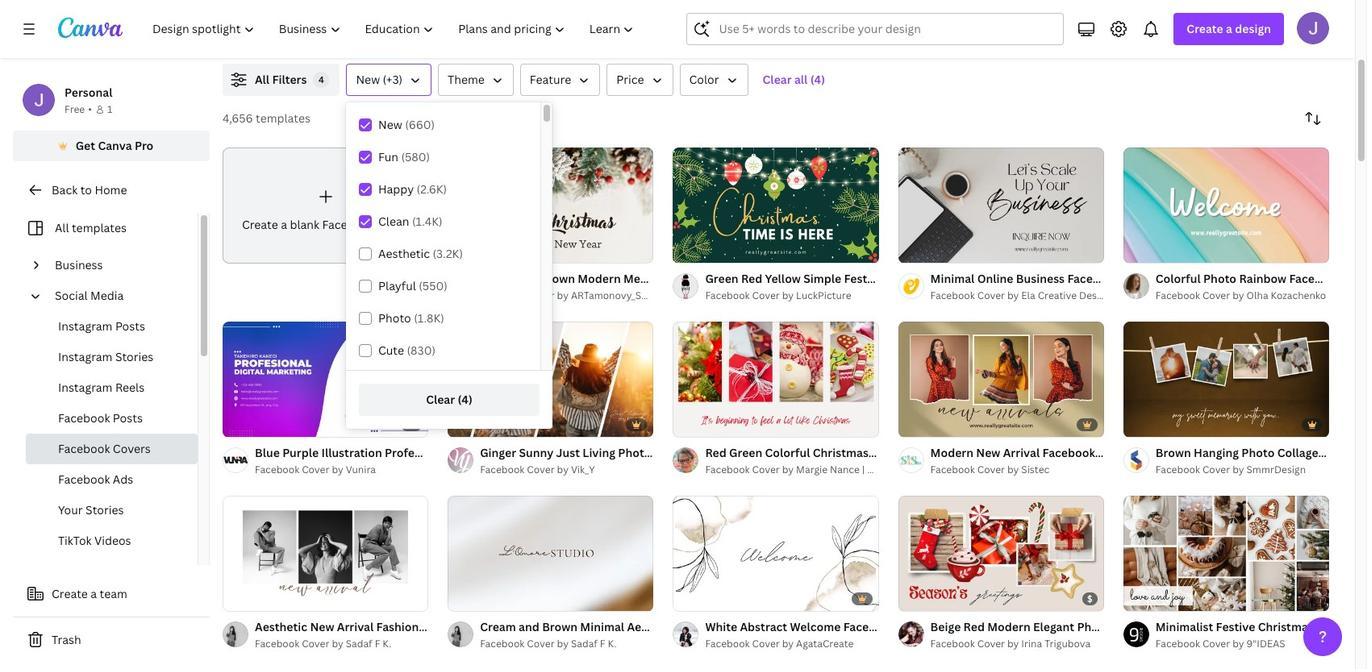Task type: locate. For each thing, give the bounding box(es) containing it.
cover inside create a blank facebook cover 'element'
[[377, 217, 409, 232]]

instagram down 'social media'
[[58, 319, 113, 334]]

1 horizontal spatial clear
[[763, 72, 792, 87]]

0 vertical spatial stories
[[115, 349, 154, 365]]

beige red modern elegant photo collage christmas facebook cover image
[[899, 496, 1105, 612]]

facebook ads link
[[26, 465, 198, 495]]

facebook inside facebook cover by sadaf f k. link
[[480, 637, 525, 651]]

a left design
[[1227, 21, 1233, 36]]

instagram posts
[[58, 319, 145, 334]]

facebook covers
[[58, 441, 151, 457]]

(2.6k)
[[417, 182, 447, 197]]

designs inside minimal online business facebook cover photo facebook cover by ela creative designs
[[1080, 289, 1116, 303]]

free •
[[65, 102, 92, 116]]

create inside red green colorful christmas photos facebook cover facebook cover by margie nance | create digital designs
[[868, 463, 899, 477]]

white and brown modern merry christmas and happy new year facebook cover image
[[448, 147, 654, 263]]

templates down all filters
[[256, 111, 311, 126]]

cute (830)
[[378, 343, 436, 358]]

kozachenko
[[1271, 289, 1327, 303]]

1 vertical spatial colorful
[[765, 445, 810, 461]]

1 horizontal spatial templates
[[256, 111, 311, 126]]

abstract
[[740, 619, 788, 635]]

arrival inside aesthetic new arrival fashion collage facebook cover facebook cover by sadaf f k.
[[337, 619, 374, 635]]

facebook cover by luckpicture
[[706, 289, 852, 303]]

0 vertical spatial posts
[[115, 319, 145, 334]]

0 horizontal spatial f
[[375, 637, 380, 651]]

new inside modern new arrival facebook cover facebook cover by sistec
[[977, 445, 1001, 461]]

0 horizontal spatial arrival
[[337, 619, 374, 635]]

4,656
[[223, 111, 253, 126]]

fa
[[1361, 619, 1368, 635]]

create a blank facebook cover
[[242, 217, 409, 232]]

photo
[[1159, 271, 1192, 286], [1204, 271, 1237, 286], [378, 311, 411, 326], [618, 445, 652, 461], [1242, 445, 1275, 461]]

all down back
[[55, 220, 69, 236]]

facebook inside facebook cover by artamonovy_studio link
[[480, 289, 525, 303]]

1 vertical spatial arrival
[[337, 619, 374, 635]]

2 k. from the left
[[608, 637, 617, 651]]

facebook cover by irina trigubova link
[[931, 636, 1105, 653]]

facebook cover by sadaf f k. link for facebook cover by vik_y
[[480, 636, 654, 653]]

stories
[[115, 349, 154, 365], [86, 503, 124, 518]]

fashion
[[377, 619, 419, 635]]

posts down reels
[[113, 411, 143, 426]]

1 horizontal spatial business
[[1017, 271, 1065, 286]]

team
[[100, 587, 127, 602]]

jacob simon image
[[1298, 12, 1330, 44]]

trash
[[52, 633, 81, 648]]

posts for instagram posts
[[115, 319, 145, 334]]

2 f from the left
[[600, 637, 606, 651]]

stories up reels
[[115, 349, 154, 365]]

1 horizontal spatial all
[[255, 72, 270, 87]]

a left 'team'
[[91, 587, 97, 602]]

collage left red
[[654, 445, 695, 461]]

facebook inside facebook posts link
[[58, 411, 110, 426]]

facebook inside create a blank facebook cover 'element'
[[322, 217, 374, 232]]

by inside modern new arrival facebook cover facebook cover by sistec
[[1008, 463, 1019, 477]]

create for create a design
[[1187, 21, 1224, 36]]

k. inside aesthetic new arrival fashion collage facebook cover facebook cover by sadaf f k.
[[383, 637, 392, 651]]

blank
[[290, 217, 320, 232]]

christmas up 9"ideas
[[1259, 619, 1314, 635]]

1 vertical spatial a
[[281, 217, 287, 232]]

1 horizontal spatial a
[[281, 217, 287, 232]]

collage inside aesthetic new arrival fashion collage facebook cover facebook cover by sadaf f k.
[[422, 619, 463, 635]]

create inside button
[[52, 587, 88, 602]]

facebook
[[322, 217, 374, 232], [1068, 271, 1121, 286], [1290, 271, 1343, 286], [480, 289, 525, 303], [706, 289, 750, 303], [931, 289, 975, 303], [1156, 289, 1201, 303], [58, 411, 110, 426], [58, 441, 110, 457], [698, 445, 751, 461], [913, 445, 966, 461], [1043, 445, 1096, 461], [255, 463, 300, 477], [480, 463, 525, 477], [706, 463, 750, 477], [931, 463, 975, 477], [1156, 463, 1201, 477], [58, 472, 110, 487], [465, 619, 518, 635], [844, 619, 897, 635], [255, 637, 300, 651], [480, 637, 525, 651], [706, 637, 750, 651], [931, 637, 975, 651], [1156, 637, 1201, 651]]

(+3)
[[383, 72, 403, 87]]

0 horizontal spatial aesthetic
[[255, 619, 308, 635]]

2 vertical spatial a
[[91, 587, 97, 602]]

2 horizontal spatial a
[[1227, 21, 1233, 36]]

create left blank
[[242, 217, 278, 232]]

brown hanging photo collage faceboo facebook cover by smmrdesign
[[1156, 445, 1368, 477]]

clear (4) button
[[359, 384, 540, 416]]

business up social
[[55, 257, 103, 273]]

1 vertical spatial christmas
[[1259, 619, 1314, 635]]

0 horizontal spatial colorful
[[765, 445, 810, 461]]

facebook inside brown hanging photo collage faceboo facebook cover by smmrdesign
[[1156, 463, 1201, 477]]

white abstract welcome facebook cover image
[[673, 496, 879, 612]]

a for blank
[[281, 217, 287, 232]]

0 horizontal spatial business
[[55, 257, 103, 273]]

colorful up "facebook cover by olha kozachenko" link
[[1156, 271, 1201, 286]]

aesthetic new arrival fashion collage facebook cover facebook cover by sadaf f k.
[[255, 619, 553, 651]]

business up ela
[[1017, 271, 1065, 286]]

1
[[107, 102, 112, 116]]

(580)
[[401, 149, 430, 165]]

$
[[1088, 593, 1093, 605]]

1 f from the left
[[375, 637, 380, 651]]

festive
[[1217, 619, 1256, 635]]

new inside button
[[356, 72, 380, 87]]

0 horizontal spatial christmas
[[813, 445, 869, 461]]

0 vertical spatial christmas
[[813, 445, 869, 461]]

facebook cover by ela creative designs link
[[931, 288, 1116, 304]]

0 vertical spatial aesthetic
[[378, 246, 430, 261]]

all
[[795, 72, 808, 87]]

1 horizontal spatial designs
[[1080, 289, 1116, 303]]

media
[[90, 288, 124, 303]]

green red yellow simple festive illustration christmas quote facebook cover image
[[673, 147, 879, 263]]

posts for facebook posts
[[113, 411, 143, 426]]

0 horizontal spatial a
[[91, 587, 97, 602]]

Sort by button
[[1298, 102, 1330, 135]]

create a blank facebook cover element
[[223, 148, 429, 264]]

templates for 4,656 templates
[[256, 111, 311, 126]]

white
[[706, 619, 738, 635]]

1 vertical spatial aesthetic
[[255, 619, 308, 635]]

arrival
[[1004, 445, 1040, 461], [337, 619, 374, 635]]

1 vertical spatial all
[[55, 220, 69, 236]]

blue purple illustration professional digital marketing facebook cover image
[[223, 322, 429, 437]]

0 vertical spatial (4)
[[811, 72, 826, 87]]

fun (580)
[[378, 149, 430, 165]]

minimal
[[931, 271, 975, 286]]

0 horizontal spatial facebook cover by sadaf f k. link
[[255, 636, 429, 652]]

0 vertical spatial colorful
[[1156, 271, 1201, 286]]

minimalist festive christmas collage fa link
[[1156, 619, 1368, 636]]

playful (550)
[[378, 278, 448, 294]]

1 horizontal spatial facebook cover by sadaf f k. link
[[480, 636, 654, 653]]

1 horizontal spatial sadaf
[[571, 637, 598, 651]]

back
[[52, 182, 78, 198]]

1 facebook cover by sadaf f k. link from the left
[[255, 636, 429, 652]]

by inside red green colorful christmas photos facebook cover facebook cover by margie nance | create digital designs
[[783, 463, 794, 477]]

1 vertical spatial instagram
[[58, 349, 113, 365]]

1 sadaf from the left
[[346, 637, 373, 651]]

instagram reels link
[[26, 373, 198, 403]]

by inside white abstract welcome facebook cover facebook cover by agatacreate
[[783, 637, 794, 651]]

2 vertical spatial instagram
[[58, 380, 113, 395]]

filters
[[272, 72, 307, 87]]

facebook cover by sistec link
[[931, 462, 1105, 478]]

1 vertical spatial posts
[[113, 411, 143, 426]]

clear left all
[[763, 72, 792, 87]]

1 horizontal spatial christmas
[[1259, 619, 1314, 635]]

happy (2.6k)
[[378, 182, 447, 197]]

|
[[862, 463, 865, 477]]

clear all (4)
[[763, 72, 826, 87]]

collage left fa
[[1317, 619, 1358, 635]]

instagram for instagram posts
[[58, 319, 113, 334]]

instagram for instagram stories
[[58, 349, 113, 365]]

canva
[[98, 138, 132, 153]]

1 instagram from the top
[[58, 319, 113, 334]]

instagram stories link
[[26, 342, 198, 373]]

0 vertical spatial a
[[1227, 21, 1233, 36]]

4 filter options selected element
[[313, 72, 330, 88]]

0 horizontal spatial templates
[[72, 220, 127, 236]]

collage inside ginger sunny just living photo collage facebook cover facebook cover by vik_y
[[654, 445, 695, 461]]

arrival inside modern new arrival facebook cover facebook cover by sistec
[[1004, 445, 1040, 461]]

0 horizontal spatial k.
[[383, 637, 392, 651]]

ginger sunny just living photo collage facebook cover image
[[448, 322, 654, 437]]

designs inside red green colorful christmas photos facebook cover facebook cover by margie nance | create digital designs
[[934, 463, 970, 477]]

photo inside colorful photo rainbow facebook cove facebook cover by olha kozachenko
[[1204, 271, 1237, 286]]

clear down (830)
[[426, 392, 455, 408]]

0 horizontal spatial designs
[[934, 463, 970, 477]]

a inside create a blank facebook cover 'element'
[[281, 217, 287, 232]]

all left 'filters'
[[255, 72, 270, 87]]

arrival up facebook cover by sistec link
[[1004, 445, 1040, 461]]

instagram up facebook posts
[[58, 380, 113, 395]]

arrival for fashion
[[337, 619, 374, 635]]

create left design
[[1187, 21, 1224, 36]]

posts down social media link
[[115, 319, 145, 334]]

1 vertical spatial stories
[[86, 503, 124, 518]]

minimalist festive christmas collage fa facebook cover by 9"ideas
[[1156, 619, 1368, 651]]

faceboo
[[1322, 445, 1368, 461]]

clear for clear (4)
[[426, 392, 455, 408]]

get canva pro button
[[13, 131, 210, 161]]

1 vertical spatial (4)
[[458, 392, 473, 408]]

0 vertical spatial designs
[[1080, 289, 1116, 303]]

back to home
[[52, 182, 127, 198]]

create inside dropdown button
[[1187, 21, 1224, 36]]

create
[[1187, 21, 1224, 36], [242, 217, 278, 232], [868, 463, 899, 477], [52, 587, 88, 602]]

color
[[690, 72, 719, 87]]

business link
[[48, 250, 188, 281]]

0 vertical spatial clear
[[763, 72, 792, 87]]

new (+3)
[[356, 72, 403, 87]]

white abstract welcome facebook cover facebook cover by agatacreate
[[706, 619, 932, 651]]

sadaf
[[346, 637, 373, 651], [571, 637, 598, 651]]

1 horizontal spatial aesthetic
[[378, 246, 430, 261]]

stories for your stories
[[86, 503, 124, 518]]

margie
[[797, 463, 828, 477]]

christmas up nance
[[813, 445, 869, 461]]

designs down "modern"
[[934, 463, 970, 477]]

a left blank
[[281, 217, 287, 232]]

0 horizontal spatial clear
[[426, 392, 455, 408]]

1 vertical spatial clear
[[426, 392, 455, 408]]

fun
[[378, 149, 399, 165]]

aesthetic inside aesthetic new arrival fashion collage facebook cover facebook cover by sadaf f k.
[[255, 619, 308, 635]]

stories down facebook ads link
[[86, 503, 124, 518]]

happy
[[378, 182, 414, 197]]

all inside all templates link
[[55, 220, 69, 236]]

nance
[[830, 463, 860, 477]]

cover inside facebook cover by irina trigubova link
[[978, 637, 1005, 651]]

new left (+3)
[[356, 72, 380, 87]]

photo (1.8k)
[[378, 311, 444, 326]]

christmas
[[813, 445, 869, 461], [1259, 619, 1314, 635]]

1 vertical spatial designs
[[934, 463, 970, 477]]

a inside create a design dropdown button
[[1227, 21, 1233, 36]]

1 horizontal spatial f
[[600, 637, 606, 651]]

designs
[[1080, 289, 1116, 303], [934, 463, 970, 477]]

business
[[55, 257, 103, 273], [1017, 271, 1065, 286]]

0 vertical spatial instagram
[[58, 319, 113, 334]]

colorful up margie
[[765, 445, 810, 461]]

aesthetic new arrival fashion collage facebook cover link
[[255, 619, 553, 636]]

0 vertical spatial templates
[[256, 111, 311, 126]]

red green colorful christmas photos facebook cover image
[[673, 322, 879, 437]]

facebook cover by sadaf f k. link
[[255, 636, 429, 652], [480, 636, 654, 653]]

tiktok
[[58, 533, 92, 549]]

None search field
[[687, 13, 1065, 45]]

cover
[[377, 217, 409, 232], [1123, 271, 1156, 286], [527, 289, 555, 303], [752, 289, 780, 303], [978, 289, 1005, 303], [1203, 289, 1231, 303], [753, 445, 786, 461], [968, 445, 1001, 461], [1098, 445, 1131, 461], [302, 463, 330, 477], [527, 463, 555, 477], [752, 463, 780, 477], [978, 463, 1005, 477], [1203, 463, 1231, 477], [521, 619, 553, 635], [899, 619, 932, 635], [302, 637, 330, 651], [527, 637, 555, 651], [752, 637, 780, 651], [978, 637, 1005, 651], [1203, 637, 1231, 651]]

create down photos
[[868, 463, 899, 477]]

cover inside colorful photo rainbow facebook cove facebook cover by olha kozachenko
[[1203, 289, 1231, 303]]

0 vertical spatial all
[[255, 72, 270, 87]]

facebook inside facebook cover by irina trigubova link
[[931, 637, 975, 651]]

minimal online business facebook cover photo facebook cover by ela creative designs
[[931, 271, 1192, 303]]

1 vertical spatial templates
[[72, 220, 127, 236]]

luckpicture
[[797, 289, 852, 303]]

1 k. from the left
[[383, 637, 392, 651]]

2 facebook cover by sadaf f k. link from the left
[[480, 636, 654, 653]]

templates down back to home
[[72, 220, 127, 236]]

photo inside ginger sunny just living photo collage facebook cover facebook cover by vik_y
[[618, 445, 652, 461]]

0 horizontal spatial sadaf
[[346, 637, 373, 651]]

sadaf inside aesthetic new arrival fashion collage facebook cover facebook cover by sadaf f k.
[[346, 637, 373, 651]]

olha
[[1247, 289, 1269, 303]]

0 horizontal spatial all
[[55, 220, 69, 236]]

by inside facebook cover by vunira link
[[332, 463, 344, 477]]

create left 'team'
[[52, 587, 88, 602]]

1 horizontal spatial arrival
[[1004, 445, 1040, 461]]

by inside facebook cover by artamonovy_studio link
[[557, 289, 569, 303]]

colorful photo rainbow facebook cove link
[[1156, 270, 1368, 288]]

1 horizontal spatial k.
[[608, 637, 617, 651]]

designs right creative
[[1080, 289, 1116, 303]]

new up facebook cover by sistec link
[[977, 445, 1001, 461]]

brown hanging photo collage facebook cover image
[[1124, 322, 1330, 437]]

f inside aesthetic new arrival fashion collage facebook cover facebook cover by sadaf f k.
[[375, 637, 380, 651]]

(1.8k)
[[414, 311, 444, 326]]

(3.2k)
[[433, 246, 463, 261]]

facebook cover by sadaf f k.
[[480, 637, 617, 651]]

get
[[76, 138, 95, 153]]

cute
[[378, 343, 404, 358]]

0 vertical spatial arrival
[[1004, 445, 1040, 461]]

stories for instagram stories
[[115, 349, 154, 365]]

christmas inside red green colorful christmas photos facebook cover facebook cover by margie nance | create digital designs
[[813, 445, 869, 461]]

instagram up instagram reels
[[58, 349, 113, 365]]

ads
[[113, 472, 133, 487]]

1 horizontal spatial colorful
[[1156, 271, 1201, 286]]

rainbow
[[1240, 271, 1287, 286]]

2 instagram from the top
[[58, 349, 113, 365]]

arrival left fashion
[[337, 619, 374, 635]]

agatacreate
[[797, 637, 854, 651]]

3 instagram from the top
[[58, 380, 113, 395]]

create inside 'element'
[[242, 217, 278, 232]]

by inside "minimalist festive christmas collage fa facebook cover by 9"ideas"
[[1233, 637, 1245, 651]]

a inside "create a team" button
[[91, 587, 97, 602]]

collage right fashion
[[422, 619, 463, 635]]

1 horizontal spatial (4)
[[811, 72, 826, 87]]

collage up smmrdesign
[[1278, 445, 1319, 461]]

by inside minimal online business facebook cover photo facebook cover by ela creative designs
[[1008, 289, 1019, 303]]

new down "aesthetic new arrival fashion collage facebook cover" image
[[310, 619, 334, 635]]

instagram
[[58, 319, 113, 334], [58, 349, 113, 365], [58, 380, 113, 395]]



Task type: vqa. For each thing, say whether or not it's contained in the screenshot.
the Facebook Cover by Sadaf F K. link
yes



Task type: describe. For each thing, give the bounding box(es) containing it.
pro
[[135, 138, 154, 153]]

red green colorful christmas photos facebook cover link
[[706, 444, 1001, 462]]

cream and brown minimal aesthetic business name facebook cover image
[[448, 496, 654, 612]]

ginger sunny just living photo collage facebook cover facebook cover by vik_y
[[480, 445, 786, 477]]

cove
[[1345, 271, 1368, 286]]

collage inside "minimalist festive christmas collage fa facebook cover by 9"ideas"
[[1317, 619, 1358, 635]]

(550)
[[419, 278, 448, 294]]

4,656 templates
[[223, 111, 311, 126]]

home
[[95, 182, 127, 198]]

new left (660)
[[378, 117, 402, 132]]

to
[[80, 182, 92, 198]]

red
[[706, 445, 727, 461]]

brown hanging photo collage faceboo link
[[1156, 444, 1368, 462]]

instagram for instagram reels
[[58, 380, 113, 395]]

new (+3) button
[[347, 64, 432, 96]]

Search search field
[[719, 14, 1054, 44]]

cover inside facebook cover by luckpicture link
[[752, 289, 780, 303]]

create a team
[[52, 587, 127, 602]]

your stories
[[58, 503, 124, 518]]

create a design button
[[1174, 13, 1285, 45]]

instagram reels
[[58, 380, 145, 395]]

artamonovy_studio
[[571, 289, 672, 303]]

a for team
[[91, 587, 97, 602]]

create a design
[[1187, 21, 1272, 36]]

facebook inside facebook cover by vunira link
[[255, 463, 300, 477]]

sistec
[[1022, 463, 1050, 477]]

all templates link
[[23, 213, 188, 244]]

a for design
[[1227, 21, 1233, 36]]

green
[[729, 445, 763, 461]]

facebook inside facebook cover by luckpicture link
[[706, 289, 750, 303]]

all for all templates
[[55, 220, 69, 236]]

arrival for facebook
[[1004, 445, 1040, 461]]

facebook cover by olha kozachenko link
[[1156, 288, 1330, 304]]

red green colorful christmas photos facebook cover facebook cover by margie nance | create digital designs
[[706, 445, 1001, 477]]

price
[[617, 72, 644, 87]]

social media link
[[48, 281, 188, 311]]

minimalist festive christmas collage facebook cover image
[[1124, 496, 1330, 612]]

vik_y
[[571, 463, 595, 477]]

colorful photo rainbow facebook cove facebook cover by olha kozachenko
[[1156, 271, 1368, 303]]

0 horizontal spatial (4)
[[458, 392, 473, 408]]

create a team button
[[13, 579, 210, 611]]

minimal online business facebook cover photo link
[[931, 270, 1192, 288]]

aesthetic for aesthetic (3.2k)
[[378, 246, 430, 261]]

create for create a team
[[52, 587, 88, 602]]

create for create a blank facebook cover
[[242, 217, 278, 232]]

by inside colorful photo rainbow facebook cove facebook cover by olha kozachenko
[[1233, 289, 1245, 303]]

colorful inside colorful photo rainbow facebook cove facebook cover by olha kozachenko
[[1156, 271, 1201, 286]]

facebook inside facebook ads link
[[58, 472, 110, 487]]

christmas inside "minimalist festive christmas collage fa facebook cover by 9"ideas"
[[1259, 619, 1314, 635]]

ginger
[[480, 445, 517, 461]]

design
[[1236, 21, 1272, 36]]

facebook cover by sadaf f k. link for facebook cover by vunira
[[255, 636, 429, 652]]

new (660)
[[378, 117, 435, 132]]

social
[[55, 288, 88, 303]]

cover inside "minimalist festive christmas collage fa facebook cover by 9"ideas"
[[1203, 637, 1231, 651]]

aesthetic new arrival fashion collage facebook cover image
[[223, 496, 429, 612]]

back to home link
[[13, 174, 210, 207]]

all filters
[[255, 72, 307, 87]]

just
[[556, 445, 580, 461]]

(660)
[[405, 117, 435, 132]]

facebook inside "minimalist festive christmas collage fa facebook cover by 9"ideas"
[[1156, 637, 1201, 651]]

cover inside facebook cover by sadaf f k. link
[[527, 637, 555, 651]]

facebook cover by vunira
[[255, 463, 376, 477]]

photos
[[872, 445, 910, 461]]

(830)
[[407, 343, 436, 358]]

by inside aesthetic new arrival fashion collage facebook cover facebook cover by sadaf f k.
[[332, 637, 344, 651]]

instagram stories
[[58, 349, 154, 365]]

colorful inside red green colorful christmas photos facebook cover facebook cover by margie nance | create digital designs
[[765, 445, 810, 461]]

facebook cover by 9"ideas link
[[1156, 636, 1330, 653]]

facebook posts
[[58, 411, 143, 426]]

by inside facebook cover by irina trigubova link
[[1008, 637, 1019, 651]]

by inside facebook cover by luckpicture link
[[783, 289, 794, 303]]

covers
[[113, 441, 151, 457]]

feature
[[530, 72, 571, 87]]

2 sadaf from the left
[[571, 637, 598, 651]]

cover inside brown hanging photo collage faceboo facebook cover by smmrdesign
[[1203, 463, 1231, 477]]

new inside aesthetic new arrival fashion collage facebook cover facebook cover by sadaf f k.
[[310, 619, 334, 635]]

minimalist
[[1156, 619, 1214, 635]]

facebook cover by vik_y link
[[480, 462, 654, 478]]

trash link
[[13, 625, 210, 657]]

photo inside minimal online business facebook cover photo facebook cover by ela creative designs
[[1159, 271, 1192, 286]]

videos
[[94, 533, 131, 549]]

all for all filters
[[255, 72, 270, 87]]

digital
[[901, 463, 931, 477]]

irina
[[1022, 637, 1043, 651]]

clean
[[378, 214, 409, 229]]

by inside ginger sunny just living photo collage facebook cover facebook cover by vik_y
[[557, 463, 569, 477]]

aesthetic for aesthetic new arrival fashion collage facebook cover facebook cover by sadaf f k.
[[255, 619, 308, 635]]

trigubova
[[1045, 637, 1091, 651]]

facebook cover by agatacreate link
[[706, 636, 879, 653]]

free
[[65, 102, 85, 116]]

4
[[319, 73, 324, 86]]

cover inside facebook cover by vunira link
[[302, 463, 330, 477]]

minimal online business facebook cover photo image
[[899, 147, 1105, 263]]

top level navigation element
[[142, 13, 648, 45]]

facebook ads
[[58, 472, 133, 487]]

ginger sunny just living photo collage facebook cover link
[[480, 444, 786, 462]]

theme button
[[438, 64, 514, 96]]

smmrdesign
[[1247, 463, 1307, 477]]

social media
[[55, 288, 124, 303]]

modern new arrival facebook cover image
[[899, 322, 1105, 437]]

business inside minimal online business facebook cover photo facebook cover by ela creative designs
[[1017, 271, 1065, 286]]

personal
[[65, 85, 113, 100]]

modern new arrival facebook cover facebook cover by sistec
[[931, 445, 1131, 477]]

living
[[583, 445, 616, 461]]

collage inside brown hanging photo collage faceboo facebook cover by smmrdesign
[[1278, 445, 1319, 461]]

your stories link
[[26, 495, 198, 526]]

by inside brown hanging photo collage faceboo facebook cover by smmrdesign
[[1233, 463, 1245, 477]]

facebook cover by vunira link
[[255, 462, 429, 478]]

templates for all templates
[[72, 220, 127, 236]]

brown
[[1156, 445, 1192, 461]]

price button
[[607, 64, 673, 96]]

colorful photo rainbow facebook cover image
[[1124, 147, 1330, 263]]

cover inside facebook cover by artamonovy_studio link
[[527, 289, 555, 303]]

instagram posts link
[[26, 311, 198, 342]]

clear for clear all (4)
[[763, 72, 792, 87]]

create a blank facebook cover link
[[223, 148, 429, 264]]

photo inside brown hanging photo collage faceboo facebook cover by smmrdesign
[[1242, 445, 1275, 461]]



